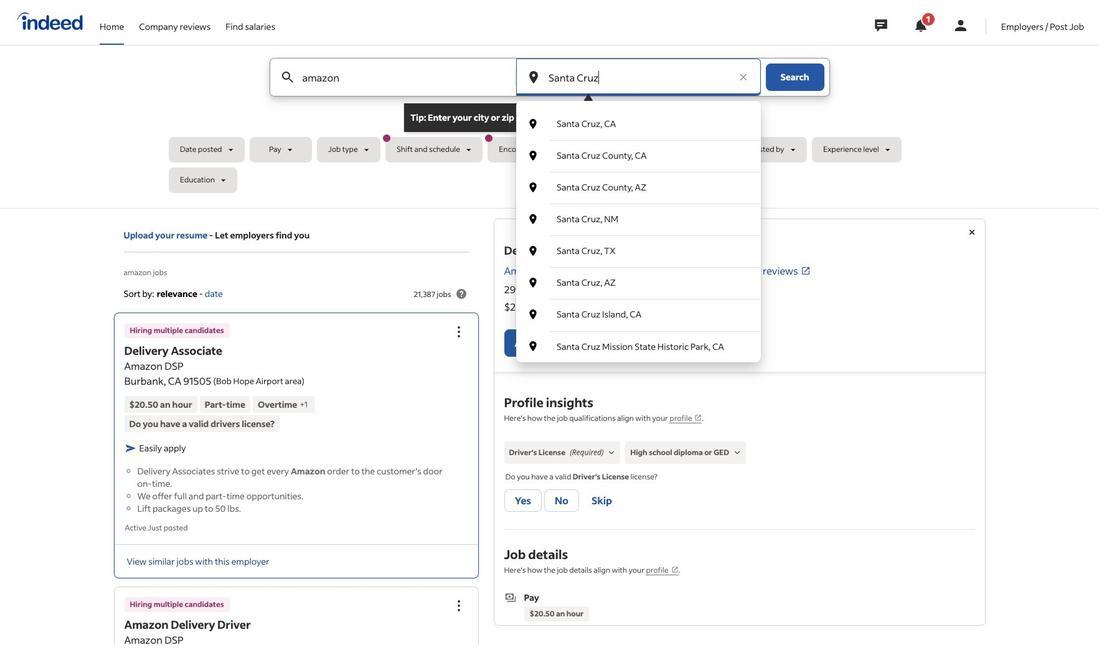 Task type: vqa. For each thing, say whether or not it's contained in the screenshot.
job preferences (opens in a new window) icon at right bottom
yes



Task type: describe. For each thing, give the bounding box(es) containing it.
close job details image
[[965, 225, 980, 240]]

job actions for delivery associate is collapsed image
[[451, 325, 466, 340]]

Edit location text field
[[546, 59, 731, 96]]

help icon image
[[454, 287, 469, 301]]

2.9 out of 5 stars image
[[674, 263, 730, 278]]

not interested image
[[630, 336, 645, 351]]

messages unread count 0 image
[[873, 13, 889, 38]]

2.9 out of 5 stars. link to 2,890 reviews company ratings (opens in a new tab) image
[[801, 266, 811, 276]]

account image
[[954, 18, 968, 33]]

search suggestions list box
[[516, 108, 761, 362]]

clear location input image
[[737, 71, 750, 83]]

profile (opens in a new window) image
[[695, 414, 702, 422]]



Task type: locate. For each thing, give the bounding box(es) containing it.
job preferences (opens in a new window) image
[[671, 566, 679, 574]]

search: Job title, keywords, or company text field
[[300, 59, 495, 96]]

amazon dsp (opens in a new tab) image
[[566, 266, 576, 276]]

missing qualification image
[[606, 447, 618, 458]]

save this job image
[[592, 336, 607, 351]]

job actions for amazon delivery driver is collapsed image
[[451, 598, 466, 613]]

missing qualification image
[[732, 447, 743, 458]]

None search field
[[169, 58, 931, 362]]



